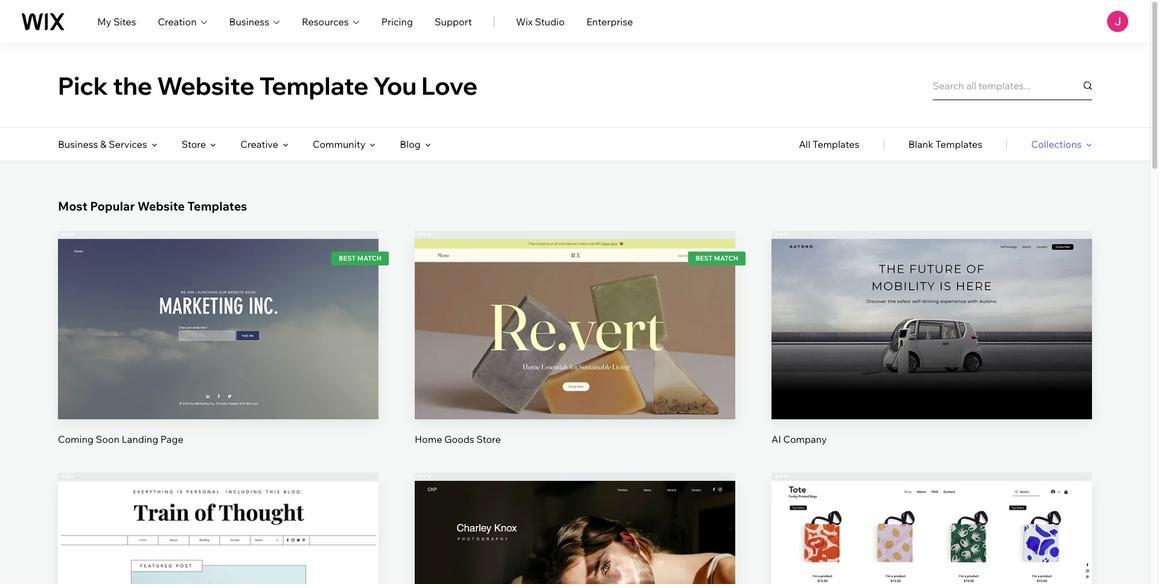 Task type: locate. For each thing, give the bounding box(es) containing it.
2 horizontal spatial templates
[[936, 138, 982, 150]]

soon
[[96, 433, 119, 445]]

coming soon landing page
[[58, 433, 183, 445]]

1 vertical spatial website
[[138, 199, 185, 214]]

3 view from the left
[[921, 346, 943, 358]]

view button for store
[[546, 338, 604, 367]]

collections
[[1031, 138, 1082, 150]]

edit inside ai company group
[[923, 305, 941, 317]]

the
[[113, 70, 152, 101]]

templates inside all templates link
[[813, 138, 859, 150]]

business for business & services
[[58, 138, 98, 150]]

wix studio link
[[516, 14, 565, 29]]

edit button inside coming soon landing page group
[[190, 297, 247, 326]]

1 horizontal spatial view
[[564, 346, 586, 358]]

all
[[799, 138, 810, 150]]

0 vertical spatial website
[[157, 70, 255, 101]]

2 view from the left
[[564, 346, 586, 358]]

edit
[[209, 305, 227, 317], [566, 305, 584, 317], [923, 305, 941, 317], [209, 547, 227, 559], [566, 547, 584, 559]]

generic categories element
[[799, 128, 1092, 161]]

website
[[157, 70, 255, 101], [138, 199, 185, 214]]

0 horizontal spatial view
[[207, 346, 229, 358]]

0 vertical spatial business
[[229, 15, 269, 27]]

view button
[[190, 338, 247, 367], [546, 338, 604, 367], [903, 338, 960, 367]]

ai company group
[[771, 231, 1092, 446]]

services
[[109, 138, 147, 150]]

1 horizontal spatial templates
[[813, 138, 859, 150]]

1 view button from the left
[[190, 338, 247, 367]]

view button inside coming soon landing page group
[[190, 338, 247, 367]]

store
[[182, 138, 206, 150], [476, 433, 501, 445]]

store inside categories by subject element
[[182, 138, 206, 150]]

None search field
[[933, 71, 1092, 100]]

2 horizontal spatial view button
[[903, 338, 960, 367]]

edit for coming soon landing page
[[209, 305, 227, 317]]

most popular website templates - photographer image
[[415, 481, 735, 584]]

1 horizontal spatial business
[[229, 15, 269, 27]]

templates inside blank templates link
[[936, 138, 982, 150]]

blank
[[908, 138, 933, 150]]

business button
[[229, 14, 280, 29]]

landing
[[122, 433, 158, 445]]

coming soon landing page group
[[58, 231, 378, 446]]

pricing
[[381, 15, 413, 27]]

templates for blank templates
[[936, 138, 982, 150]]

love
[[421, 70, 478, 101]]

coming
[[58, 433, 94, 445]]

categories. use the left and right arrow keys to navigate the menu element
[[0, 128, 1150, 161]]

templates for all templates
[[813, 138, 859, 150]]

business inside categories by subject element
[[58, 138, 98, 150]]

view for store
[[564, 346, 586, 358]]

1 horizontal spatial store
[[476, 433, 501, 445]]

&
[[100, 138, 106, 150]]

edit button
[[190, 297, 247, 326], [546, 297, 604, 326], [903, 297, 960, 326], [190, 538, 247, 567], [546, 538, 604, 567]]

ai company
[[771, 433, 827, 445]]

page
[[160, 433, 183, 445]]

view button inside home goods store group
[[546, 338, 604, 367]]

0 horizontal spatial business
[[58, 138, 98, 150]]

company
[[783, 433, 827, 445]]

view inside coming soon landing page group
[[207, 346, 229, 358]]

edit button inside home goods store group
[[546, 297, 604, 326]]

blank templates link
[[908, 128, 982, 161]]

0 vertical spatial store
[[182, 138, 206, 150]]

most popular website templates
[[58, 199, 247, 214]]

0 horizontal spatial store
[[182, 138, 206, 150]]

view button for landing
[[190, 338, 247, 367]]

my sites link
[[97, 14, 136, 29]]

1 horizontal spatial view button
[[546, 338, 604, 367]]

business for business
[[229, 15, 269, 27]]

1 vertical spatial business
[[58, 138, 98, 150]]

creation
[[158, 15, 197, 27]]

business
[[229, 15, 269, 27], [58, 138, 98, 150]]

templates
[[813, 138, 859, 150], [936, 138, 982, 150], [187, 199, 247, 214]]

1 view from the left
[[207, 346, 229, 358]]

most popular website templates - ai company image
[[771, 239, 1092, 419]]

categories by subject element
[[58, 128, 431, 161]]

0 horizontal spatial view button
[[190, 338, 247, 367]]

blank templates
[[908, 138, 982, 150]]

edit inside coming soon landing page group
[[209, 305, 227, 317]]

website for popular
[[138, 199, 185, 214]]

view inside home goods store group
[[564, 346, 586, 358]]

pick the website template you love
[[58, 70, 478, 101]]

support
[[435, 15, 472, 27]]

edit inside home goods store group
[[566, 305, 584, 317]]

resources button
[[302, 14, 360, 29]]

1 vertical spatial store
[[476, 433, 501, 445]]

2 view button from the left
[[546, 338, 604, 367]]

view
[[207, 346, 229, 358], [564, 346, 586, 358], [921, 346, 943, 358]]

edit button for home goods store
[[546, 297, 604, 326]]

home goods store group
[[415, 231, 735, 446]]

2 horizontal spatial view
[[921, 346, 943, 358]]

creation button
[[158, 14, 207, 29]]

edit button inside ai company group
[[903, 297, 960, 326]]

business inside business dropdown button
[[229, 15, 269, 27]]

3 view button from the left
[[903, 338, 960, 367]]



Task type: vqa. For each thing, say whether or not it's contained in the screenshot.
Manage
no



Task type: describe. For each thing, give the bounding box(es) containing it.
business & services
[[58, 138, 147, 150]]

enterprise link
[[586, 14, 633, 29]]

blog
[[400, 138, 421, 150]]

studio
[[535, 15, 565, 27]]

profile image image
[[1107, 11, 1128, 32]]

most popular website templates - personal blog image
[[58, 481, 378, 584]]

goods
[[444, 433, 474, 445]]

wix studio
[[516, 15, 565, 27]]

sites
[[114, 15, 136, 27]]

0 horizontal spatial templates
[[187, 199, 247, 214]]

wix
[[516, 15, 533, 27]]

view inside ai company group
[[921, 346, 943, 358]]

all templates link
[[799, 128, 859, 161]]

community
[[313, 138, 365, 150]]

resources
[[302, 15, 349, 27]]

popular
[[90, 199, 135, 214]]

most
[[58, 199, 87, 214]]

my
[[97, 15, 111, 27]]

pick
[[58, 70, 108, 101]]

edit for home goods store
[[566, 305, 584, 317]]

view for landing
[[207, 346, 229, 358]]

home goods store
[[415, 433, 501, 445]]

most popular website templates - coming soon landing page image
[[58, 239, 378, 419]]

edit for ai company
[[923, 305, 941, 317]]

edit button for coming soon landing page
[[190, 297, 247, 326]]

you
[[373, 70, 417, 101]]

ai
[[771, 433, 781, 445]]

most popular website templates - accessories store image
[[771, 481, 1092, 584]]

view button inside ai company group
[[903, 338, 960, 367]]

edit button for ai company
[[903, 297, 960, 326]]

pricing link
[[381, 14, 413, 29]]

enterprise
[[586, 15, 633, 27]]

all templates
[[799, 138, 859, 150]]

Search search field
[[933, 71, 1092, 100]]

support link
[[435, 14, 472, 29]]

my sites
[[97, 15, 136, 27]]

store inside home goods store group
[[476, 433, 501, 445]]

website for the
[[157, 70, 255, 101]]

creative
[[240, 138, 278, 150]]

home
[[415, 433, 442, 445]]

most popular website templates - home goods store image
[[415, 239, 735, 419]]

template
[[259, 70, 369, 101]]



